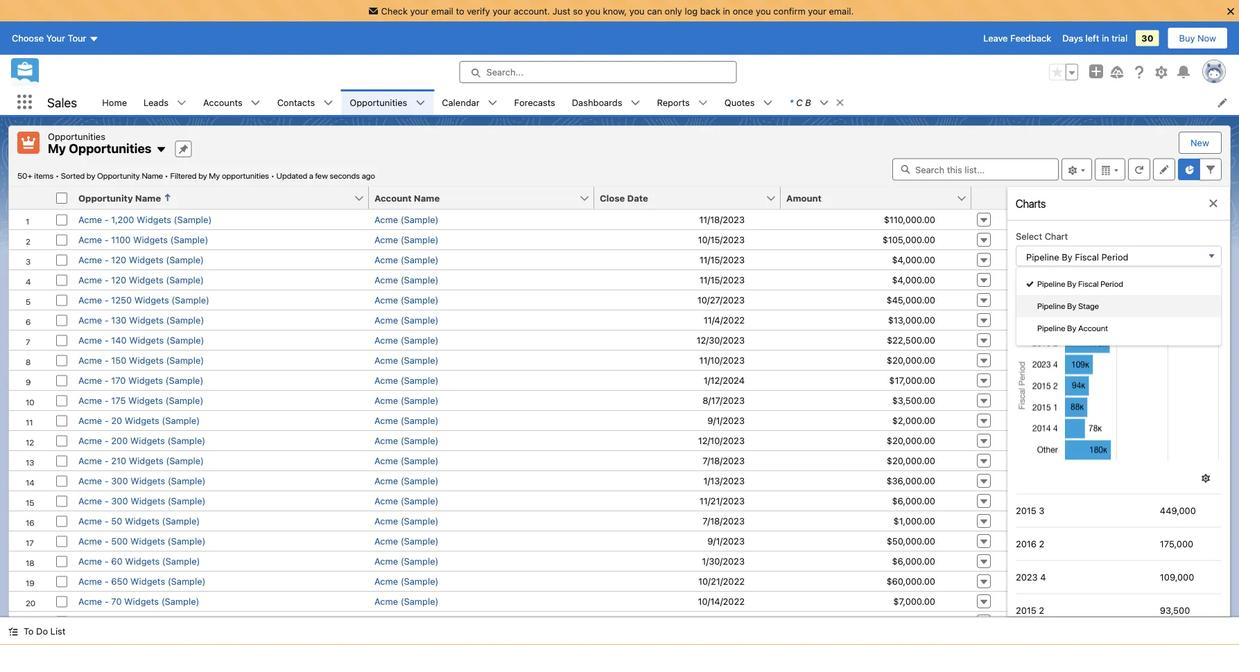 Task type: vqa. For each thing, say whether or not it's contained in the screenshot.


Task type: locate. For each thing, give the bounding box(es) containing it.
by right sorted
[[87, 171, 95, 181]]

cell inside my opportunities grid
[[51, 187, 73, 210]]

1 vertical spatial account
[[1078, 323, 1108, 333]]

widgets for acme - 20 widgets (sample) 'link'
[[125, 415, 159, 426]]

text default image left calendar link
[[416, 98, 425, 108]]

so
[[573, 6, 583, 16]]

- left 150
[[104, 355, 109, 365]]

12 - from the top
[[104, 435, 109, 446]]

2 • from the left
[[165, 171, 168, 181]]

text default image
[[835, 98, 845, 108], [177, 98, 187, 108], [251, 98, 260, 108], [323, 98, 333, 108], [819, 98, 829, 108], [156, 144, 167, 155], [8, 627, 18, 637]]

15 acme (sample) from the top
[[374, 496, 439, 506]]

30
[[1141, 33, 1153, 43]]

- up acme - 1250 widgets (sample)
[[104, 275, 109, 285]]

you right once
[[756, 6, 771, 16]]

5 - from the top
[[104, 295, 109, 305]]

1 horizontal spatial in
[[1102, 33, 1109, 43]]

- left 175
[[104, 395, 109, 406]]

$20,000.00 for 7/18/2023
[[887, 456, 935, 466]]

0 vertical spatial $20,000.00
[[887, 355, 935, 365]]

120 down 1100
[[111, 254, 126, 265]]

- for acme - 1,200 widgets (sample) link
[[104, 214, 109, 225]]

2 horizontal spatial •
[[271, 171, 274, 181]]

0 vertical spatial $4,000.00
[[892, 254, 935, 265]]

11/15/2023 down 10/15/2023
[[699, 254, 745, 265]]

0 vertical spatial 120
[[111, 254, 126, 265]]

2015 3
[[1016, 505, 1045, 516]]

period up pipeline by fiscal period link
[[1102, 251, 1129, 262]]

name
[[142, 171, 163, 181], [135, 193, 161, 203], [414, 193, 440, 203]]

None search field
[[892, 158, 1059, 181]]

1 vertical spatial acme - 120 widgets (sample)
[[78, 275, 204, 285]]

acme (sample) for acme - 60 widgets (sample) link the acme (sample) link
[[374, 556, 439, 567]]

- left 1100
[[104, 234, 109, 245]]

$1,000.00
[[894, 516, 935, 526]]

0 vertical spatial acme - 120 widgets (sample)
[[78, 254, 204, 265]]

0 vertical spatial account
[[374, 193, 412, 203]]

text default image left the reports link
[[631, 98, 640, 108]]

- for acme - 130 widgets (sample) link
[[104, 315, 109, 325]]

action element
[[971, 187, 1008, 210]]

- up acme - 50 widgets (sample) link
[[104, 496, 109, 506]]

3 $20,000.00 from the top
[[887, 456, 935, 466]]

2 $4,000.00 from the top
[[892, 275, 935, 285]]

stage
[[1078, 301, 1099, 311]]

dashboards list item
[[564, 89, 649, 115]]

acme (sample) for fourth the acme (sample) link from the top of the my opportunities grid
[[374, 275, 439, 285]]

opportunities list item
[[341, 89, 434, 115]]

175,000
[[1160, 539, 1193, 549]]

$6,000.00 up $1,000.00
[[892, 496, 935, 506]]

accounts list item
[[195, 89, 269, 115]]

1 vertical spatial 300
[[111, 496, 128, 506]]

1 - from the top
[[104, 214, 109, 225]]

widgets down acme - 170 widgets (sample) 'link'
[[128, 395, 163, 406]]

0 vertical spatial 7/18/2023
[[703, 456, 745, 466]]

by for the pipeline by stage 'link'
[[1067, 301, 1076, 311]]

text default image for dashboards
[[631, 98, 640, 108]]

widgets down acme - 650 widgets (sample)
[[124, 596, 159, 607]]

4 acme (sample) from the top
[[374, 275, 439, 285]]

cell
[[51, 187, 73, 210]]

1 acme (sample) link from the top
[[374, 214, 439, 225]]

pipeline inside popup button
[[1026, 251, 1059, 262]]

1 horizontal spatial your
[[493, 6, 511, 16]]

list
[[50, 626, 65, 637]]

11/21/2023
[[700, 496, 745, 506]]

my right opportunities icon
[[48, 141, 66, 156]]

pipeline by fiscal period up stage
[[1037, 279, 1123, 288]]

opportunity
[[97, 171, 140, 181], [78, 193, 133, 203]]

$36,000.00
[[886, 476, 935, 486]]

1 vertical spatial 2015
[[1016, 605, 1036, 616]]

log
[[685, 6, 698, 16]]

acme (sample) link for 'acme - 210 widgets (sample)' link
[[374, 456, 439, 466]]

$17,000.00
[[889, 375, 935, 386]]

$60,000.00
[[886, 576, 935, 587]]

9 acme (sample) link from the top
[[374, 375, 439, 386]]

300 for 1/13/2023
[[111, 476, 128, 486]]

widgets for acme - 60 widgets (sample) link
[[125, 556, 160, 567]]

8 acme (sample) from the top
[[374, 355, 439, 365]]

acme (sample) for the acme (sample) link associated with acme - 200 widgets (sample) link
[[374, 435, 439, 446]]

name for opportunity name
[[135, 193, 161, 203]]

acme - 300 widgets (sample) link up acme - 50 widgets (sample) link
[[78, 496, 206, 506]]

13 acme (sample) link from the top
[[374, 456, 439, 466]]

1 horizontal spatial by
[[198, 171, 207, 181]]

text default image inside to do list button
[[8, 627, 18, 637]]

2 acme (sample) from the top
[[374, 234, 439, 245]]

- left 1250
[[104, 295, 109, 305]]

you
[[585, 6, 600, 16], [629, 6, 645, 16], [756, 6, 771, 16]]

0 vertical spatial acme - 300 widgets (sample) link
[[78, 476, 206, 486]]

your right verify
[[493, 6, 511, 16]]

12/10/2023
[[698, 435, 745, 446]]

9/1/2023
[[708, 415, 745, 426], [708, 536, 745, 546]]

list item containing *
[[781, 89, 851, 115]]

acme (sample) for the acme (sample) link corresponding to acme - 1,200 widgets (sample) link
[[374, 214, 439, 225]]

2 your from the left
[[493, 6, 511, 16]]

acme - 175 widgets (sample)
[[78, 395, 203, 406]]

0 vertical spatial 2015
[[1016, 505, 1036, 516]]

7/18/2023 up 1/13/2023
[[703, 456, 745, 466]]

2 right 2016
[[1039, 539, 1045, 549]]

$4,000.00 up the $45,000.00 at the top
[[892, 275, 935, 285]]

0 vertical spatial 11/15/2023
[[699, 254, 745, 265]]

acme - 120 widgets (sample) down "acme - 1100 widgets (sample)" link
[[78, 254, 204, 265]]

choose
[[12, 33, 44, 43]]

acme - 1,200 widgets (sample)
[[78, 214, 212, 225]]

period inside popup button
[[1102, 251, 1129, 262]]

amount button
[[781, 187, 956, 209]]

pipeline up pipeline by stage
[[1037, 279, 1065, 288]]

action image
[[971, 187, 1008, 209]]

a
[[309, 171, 313, 181]]

text default image left *
[[763, 98, 773, 108]]

-
[[104, 214, 109, 225], [104, 234, 109, 245], [104, 254, 109, 265], [104, 275, 109, 285], [104, 295, 109, 305], [104, 315, 109, 325], [104, 335, 109, 345], [104, 355, 109, 365], [104, 375, 109, 386], [104, 395, 109, 406], [104, 415, 109, 426], [104, 435, 109, 446], [104, 456, 109, 466], [104, 476, 109, 486], [104, 496, 109, 506], [104, 516, 109, 526], [104, 536, 109, 546], [104, 556, 109, 567], [104, 576, 109, 587], [104, 596, 109, 607], [104, 616, 109, 627]]

1 9/1/2023 from the top
[[708, 415, 745, 426]]

by inside popup button
[[1062, 251, 1073, 262]]

1 vertical spatial 11/15/2023
[[699, 275, 745, 285]]

12 acme (sample) link from the top
[[374, 435, 439, 446]]

1 horizontal spatial •
[[165, 171, 168, 181]]

pipeline
[[1026, 251, 1059, 262], [1037, 279, 1065, 288], [1037, 301, 1065, 311], [1037, 323, 1065, 333]]

20 acme (sample) link from the top
[[374, 596, 439, 607]]

18 - from the top
[[104, 556, 109, 567]]

widgets down acme - 210 widgets (sample)
[[130, 476, 165, 486]]

0 vertical spatial $6,000.00
[[892, 496, 935, 506]]

1 2015 from the top
[[1016, 505, 1036, 516]]

acme - 650 widgets (sample)
[[78, 576, 206, 587]]

120 for fourth the acme (sample) link from the top of the my opportunities grid
[[111, 275, 126, 285]]

leads list item
[[135, 89, 195, 115]]

6 - from the top
[[104, 315, 109, 325]]

2 - from the top
[[104, 234, 109, 245]]

300 up 50
[[111, 496, 128, 506]]

120 up 1250
[[111, 275, 126, 285]]

know,
[[603, 6, 627, 16]]

feedback
[[1010, 33, 1051, 43]]

acme (sample) for the acme (sample) link for acme - 500 widgets (sample) link
[[374, 536, 439, 546]]

acme - 120 widgets (sample) up acme - 1250 widgets (sample)
[[78, 275, 204, 285]]

0 horizontal spatial account
[[374, 193, 412, 203]]

acme - 1100 widgets (sample)
[[78, 234, 208, 245]]

close date element
[[594, 187, 789, 210]]

list
[[94, 89, 1239, 115]]

1 vertical spatial $6,000.00
[[892, 556, 935, 567]]

$10,000.00
[[888, 616, 935, 627]]

11/18/2023
[[699, 214, 745, 225]]

acme - 170 widgets (sample) link
[[78, 375, 203, 386]]

0 vertical spatial period
[[1102, 251, 1129, 262]]

0 horizontal spatial your
[[410, 6, 429, 16]]

• left filtered
[[165, 171, 168, 181]]

in right left
[[1102, 33, 1109, 43]]

13 - from the top
[[104, 456, 109, 466]]

your left the email
[[410, 6, 429, 16]]

120 for 19th the acme (sample) link from the bottom
[[111, 254, 126, 265]]

widgets for acme - 1250 widgets (sample) link
[[134, 295, 169, 305]]

opportunity up opportunity name
[[97, 171, 140, 181]]

80
[[111, 616, 122, 627]]

- left 20 on the bottom of the page
[[104, 415, 109, 426]]

14 - from the top
[[104, 476, 109, 486]]

• left updated
[[271, 171, 274, 181]]

650
[[111, 576, 128, 587]]

- left 60
[[104, 556, 109, 567]]

text default image for quotes
[[763, 98, 773, 108]]

3 your from the left
[[808, 6, 827, 16]]

17 acme (sample) from the top
[[374, 536, 439, 546]]

acme - 120 widgets (sample) link up acme - 1250 widgets (sample)
[[78, 275, 204, 285]]

acme - 120 widgets (sample) link down "acme - 1100 widgets (sample)" link
[[78, 254, 204, 265]]

- left 170
[[104, 375, 109, 386]]

9 acme (sample) from the top
[[374, 375, 439, 386]]

50+ items • sorted by opportunity name • filtered by my opportunities • updated a few seconds ago
[[17, 171, 375, 181]]

7 acme (sample) link from the top
[[374, 335, 439, 345]]

1 120 from the top
[[111, 254, 126, 265]]

21 - from the top
[[104, 616, 109, 627]]

9/1/2023 for $2,000.00
[[708, 415, 745, 426]]

19 - from the top
[[104, 576, 109, 587]]

by inside 'link'
[[1067, 301, 1076, 311]]

text default image right reports on the top of the page
[[698, 98, 708, 108]]

widgets up acme - 1100 widgets (sample)
[[137, 214, 171, 225]]

0 vertical spatial acme - 300 widgets (sample)
[[78, 476, 206, 486]]

1 acme - 120 widgets (sample) link from the top
[[78, 254, 204, 265]]

8 - from the top
[[104, 355, 109, 365]]

acme - 1,200 widgets (sample) link
[[78, 214, 212, 225]]

9 - from the top
[[104, 375, 109, 386]]

0 horizontal spatial by
[[87, 171, 95, 181]]

2 horizontal spatial you
[[756, 6, 771, 16]]

widgets up acme - 200 widgets (sample)
[[125, 415, 159, 426]]

1 vertical spatial my
[[209, 171, 220, 181]]

account name element
[[369, 187, 603, 210]]

10 acme (sample) link from the top
[[374, 395, 439, 406]]

1 acme - 300 widgets (sample) from the top
[[78, 476, 206, 486]]

1 $4,000.00 from the top
[[892, 254, 935, 265]]

widgets down "acme - 1100 widgets (sample)" link
[[129, 254, 163, 265]]

14 acme (sample) link from the top
[[374, 476, 439, 486]]

acme (sample) link for acme - 200 widgets (sample) link
[[374, 435, 439, 446]]

acme (sample) link for acme - 175 widgets (sample) link
[[374, 395, 439, 406]]

- left 200
[[104, 435, 109, 446]]

2 9/1/2023 from the top
[[708, 536, 745, 546]]

- for acme - 650 widgets (sample) link
[[104, 576, 109, 587]]

text default image
[[416, 98, 425, 108], [488, 98, 498, 108], [631, 98, 640, 108], [698, 98, 708, 108], [763, 98, 773, 108], [1208, 198, 1219, 209]]

0 vertical spatial pipeline by fiscal period
[[1026, 251, 1129, 262]]

text default image inside contacts list item
[[323, 98, 333, 108]]

pipeline down pipeline by stage
[[1037, 323, 1065, 333]]

1 vertical spatial 2
[[1039, 605, 1044, 616]]

acme - 120 widgets (sample) link for fourth the acme (sample) link from the top of the my opportunities grid
[[78, 275, 204, 285]]

close
[[600, 193, 625, 203]]

50
[[111, 516, 122, 526]]

0 vertical spatial my
[[48, 141, 66, 156]]

5 acme (sample) from the top
[[374, 295, 439, 305]]

- for acme - 50 widgets (sample) link
[[104, 516, 109, 526]]

- left 500
[[104, 536, 109, 546]]

0 vertical spatial opportunity
[[97, 171, 140, 181]]

2 300 from the top
[[111, 496, 128, 506]]

10 - from the top
[[104, 395, 109, 406]]

- left 1,200
[[104, 214, 109, 225]]

select chart
[[1016, 231, 1068, 241]]

acme - 130 widgets (sample)
[[78, 315, 204, 325]]

16 - from the top
[[104, 516, 109, 526]]

16 acme (sample) link from the top
[[374, 516, 439, 526]]

21 acme (sample) link from the top
[[374, 616, 439, 627]]

0 horizontal spatial you
[[585, 6, 600, 16]]

2 acme (sample) link from the top
[[374, 234, 439, 245]]

by
[[1062, 251, 1073, 262], [1067, 279, 1076, 288], [1067, 301, 1076, 311], [1067, 323, 1076, 333]]

ago
[[362, 171, 375, 181]]

2 $6,000.00 from the top
[[892, 556, 935, 567]]

pipeline by account
[[1037, 323, 1108, 333]]

you right so
[[585, 6, 600, 16]]

- for acme - 140 widgets (sample) 'link'
[[104, 335, 109, 345]]

period up the pipeline by stage 'link'
[[1101, 279, 1123, 288]]

widgets down acme - 60 widgets (sample)
[[130, 576, 165, 587]]

1 acme - 120 widgets (sample) from the top
[[78, 254, 204, 265]]

- left the 210
[[104, 456, 109, 466]]

0 vertical spatial fiscal
[[1075, 251, 1099, 262]]

group
[[1049, 64, 1078, 80]]

1 vertical spatial pipeline by fiscal period
[[1037, 279, 1123, 288]]

widgets for acme - 170 widgets (sample) 'link'
[[128, 375, 163, 386]]

opportunity name element
[[73, 187, 377, 210]]

1 vertical spatial 7/18/2023
[[703, 516, 745, 526]]

acme - 300 widgets (sample)
[[78, 476, 206, 486], [78, 496, 206, 506]]

widgets for acme - 200 widgets (sample) link
[[130, 435, 165, 446]]

2 $20,000.00 from the top
[[887, 435, 935, 446]]

$20,000.00 down $22,500.00
[[887, 355, 935, 365]]

- left 140
[[104, 335, 109, 345]]

1 vertical spatial acme - 300 widgets (sample)
[[78, 496, 206, 506]]

2 acme - 120 widgets (sample) link from the top
[[78, 275, 204, 285]]

17 - from the top
[[104, 536, 109, 546]]

dashboards link
[[564, 89, 631, 115]]

text default image inside quotes list item
[[763, 98, 773, 108]]

- for 'acme - 210 widgets (sample)' link
[[104, 456, 109, 466]]

2 vertical spatial $20,000.00
[[887, 456, 935, 466]]

acme - 175 widgets (sample) link
[[78, 395, 203, 406]]

my opportunities status
[[17, 171, 276, 181]]

pipeline for the pipeline by stage 'link'
[[1037, 301, 1065, 311]]

account down stage
[[1078, 323, 1108, 333]]

11 acme (sample) link from the top
[[374, 415, 439, 426]]

acme - 120 widgets (sample) link
[[78, 254, 204, 265], [78, 275, 204, 285]]

pipeline inside 'link'
[[1037, 301, 1065, 311]]

name inside "element"
[[135, 193, 161, 203]]

pipeline for pipeline by fiscal period popup button on the top of the page
[[1026, 251, 1059, 262]]

opportunity up 1,200
[[78, 193, 133, 203]]

by down pipeline by stage
[[1067, 323, 1076, 333]]

my up opportunity name button
[[209, 171, 220, 181]]

acme (sample)
[[374, 214, 439, 225], [374, 234, 439, 245], [374, 254, 439, 265], [374, 275, 439, 285], [374, 295, 439, 305], [374, 315, 439, 325], [374, 335, 439, 345], [374, 355, 439, 365], [374, 375, 439, 386], [374, 395, 439, 406], [374, 415, 439, 426], [374, 435, 439, 446], [374, 456, 439, 466], [374, 476, 439, 486], [374, 496, 439, 506], [374, 516, 439, 526], [374, 536, 439, 546], [374, 556, 439, 567], [374, 576, 439, 587], [374, 596, 439, 607], [374, 616, 439, 627]]

2015 for 2015 3
[[1016, 505, 1036, 516]]

Search My Opportunities list view. search field
[[892, 158, 1059, 181]]

10/27/2023
[[697, 295, 745, 305]]

109,000
[[1160, 572, 1194, 582]]

9/1/2023 up 1/30/2023
[[708, 536, 745, 546]]

widgets up acme - 650 widgets (sample)
[[125, 556, 160, 567]]

1 vertical spatial 9/1/2023
[[708, 536, 745, 546]]

- for acme - 150 widgets (sample) link
[[104, 355, 109, 365]]

• right items
[[55, 171, 59, 181]]

my opportunities grid
[[9, 187, 1008, 646]]

your left email.
[[808, 6, 827, 16]]

contacts list item
[[269, 89, 341, 115]]

20 acme (sample) from the top
[[374, 596, 439, 607]]

(sample)
[[174, 214, 212, 225], [401, 214, 439, 225], [170, 234, 208, 245], [401, 234, 439, 245], [166, 254, 204, 265], [401, 254, 439, 265], [166, 275, 204, 285], [401, 275, 439, 285], [171, 295, 209, 305], [401, 295, 439, 305], [166, 315, 204, 325], [401, 315, 439, 325], [166, 335, 204, 345], [401, 335, 439, 345], [166, 355, 204, 365], [401, 355, 439, 365], [165, 375, 203, 386], [401, 375, 439, 386], [165, 395, 203, 406], [401, 395, 439, 406], [162, 415, 200, 426], [401, 415, 439, 426], [167, 435, 205, 446], [401, 435, 439, 446], [166, 456, 204, 466], [401, 456, 439, 466], [168, 476, 206, 486], [401, 476, 439, 486], [168, 496, 206, 506], [401, 496, 439, 506], [162, 516, 200, 526], [401, 516, 439, 526], [168, 536, 206, 546], [401, 536, 439, 546], [162, 556, 200, 567], [401, 556, 439, 567], [168, 576, 206, 587], [401, 576, 439, 587], [161, 596, 199, 607], [401, 596, 439, 607], [162, 616, 200, 627], [401, 616, 439, 627]]

widgets up acme - 210 widgets (sample)
[[130, 435, 165, 446]]

by left stage
[[1067, 301, 1076, 311]]

you left can
[[629, 6, 645, 16]]

acme (sample) for the acme (sample) link corresponding to acme - 140 widgets (sample) 'link'
[[374, 335, 439, 345]]

acme - 140 widgets (sample) link
[[78, 335, 204, 345]]

1 7/18/2023 from the top
[[703, 456, 745, 466]]

amount
[[786, 193, 822, 203]]

7/18/2023 down 11/21/2023
[[703, 516, 745, 526]]

1 your from the left
[[410, 6, 429, 16]]

widgets for acme - 175 widgets (sample) link
[[128, 395, 163, 406]]

- left 650
[[104, 576, 109, 587]]

by up pipeline by stage
[[1067, 279, 1076, 288]]

acme (sample) for the acme (sample) link for acme - 130 widgets (sample) link
[[374, 315, 439, 325]]

acme - 200 widgets (sample)
[[78, 435, 205, 446]]

b
[[805, 97, 811, 107]]

pipeline by stage
[[1037, 301, 1099, 311]]

acme - 300 widgets (sample) link for 1/13/2023
[[78, 476, 206, 486]]

449,000
[[1160, 505, 1196, 516]]

none search field inside the "my opportunities|opportunities|list view" element
[[892, 158, 1059, 181]]

in right back
[[723, 6, 730, 16]]

9/1/2023 down 8/17/2023
[[708, 415, 745, 426]]

widgets down acme - 130 widgets (sample)
[[129, 335, 164, 345]]

acme (sample) link for acme - 650 widgets (sample) link
[[374, 576, 439, 587]]

- left 70
[[104, 596, 109, 607]]

2015 down the 2023
[[1016, 605, 1036, 616]]

1 11/15/2023 from the top
[[699, 254, 745, 265]]

19 acme (sample) from the top
[[374, 576, 439, 587]]

my opportunities|opportunities|list view element
[[8, 126, 1231, 646]]

1/13/2023
[[703, 476, 745, 486]]

1 $6,000.00 from the top
[[892, 496, 935, 506]]

account inside account name button
[[374, 193, 412, 203]]

pipeline by fiscal period inside pipeline by fiscal period popup button
[[1026, 251, 1129, 262]]

16 acme (sample) from the top
[[374, 516, 439, 526]]

$20,000.00 down $2,000.00
[[887, 435, 935, 446]]

acme - 300 widgets (sample) up acme - 50 widgets (sample) link
[[78, 496, 206, 506]]

acme (sample) link for acme - 140 widgets (sample) 'link'
[[374, 335, 439, 345]]

2016 2
[[1016, 539, 1045, 549]]

widgets for acme - 140 widgets (sample) 'link'
[[129, 335, 164, 345]]

2 120 from the top
[[111, 275, 126, 285]]

3 acme (sample) from the top
[[374, 254, 439, 265]]

2 2 from the top
[[1039, 605, 1044, 616]]

2 acme - 300 widgets (sample) link from the top
[[78, 496, 206, 506]]

text default image inside calendar list item
[[488, 98, 498, 108]]

text default image inside opportunities list item
[[416, 98, 425, 108]]

21 acme (sample) from the top
[[374, 616, 439, 627]]

0 vertical spatial 300
[[111, 476, 128, 486]]

fiscal up pipeline by fiscal period link
[[1075, 251, 1099, 262]]

opportunities inside list item
[[350, 97, 407, 107]]

11/15/2023 up "10/27/2023"
[[699, 275, 745, 285]]

15 - from the top
[[104, 496, 109, 506]]

0 vertical spatial acme - 120 widgets (sample) link
[[78, 254, 204, 265]]

17 acme (sample) link from the top
[[374, 536, 439, 546]]

2
[[1039, 539, 1045, 549], [1039, 605, 1044, 616]]

sorted
[[61, 171, 85, 181]]

7 acme (sample) from the top
[[374, 335, 439, 345]]

acme - 130 widgets (sample) link
[[78, 315, 204, 325]]

acme - 300 widgets (sample) down 'acme - 210 widgets (sample)' link
[[78, 476, 206, 486]]

18 acme (sample) from the top
[[374, 556, 439, 567]]

14 acme (sample) from the top
[[374, 476, 439, 486]]

10 acme (sample) from the top
[[374, 395, 439, 406]]

19 acme (sample) link from the top
[[374, 576, 439, 587]]

300 for 11/21/2023
[[111, 496, 128, 506]]

- left 50
[[104, 516, 109, 526]]

acme
[[78, 214, 102, 225], [374, 214, 398, 225], [78, 234, 102, 245], [374, 234, 398, 245], [78, 254, 102, 265], [374, 254, 398, 265], [78, 275, 102, 285], [374, 275, 398, 285], [78, 295, 102, 305], [374, 295, 398, 305], [78, 315, 102, 325], [374, 315, 398, 325], [78, 335, 102, 345], [374, 335, 398, 345], [78, 355, 102, 365], [374, 355, 398, 365], [78, 375, 102, 386], [374, 375, 398, 386], [78, 395, 102, 406], [374, 395, 398, 406], [78, 415, 102, 426], [374, 415, 398, 426], [78, 435, 102, 446], [374, 435, 398, 446], [78, 456, 102, 466], [374, 456, 398, 466], [78, 476, 102, 486], [374, 476, 398, 486], [78, 496, 102, 506], [374, 496, 398, 506], [78, 516, 102, 526], [374, 516, 398, 526], [78, 536, 102, 546], [374, 536, 398, 546], [78, 556, 102, 567], [374, 556, 398, 567], [78, 576, 102, 587], [374, 576, 398, 587], [78, 596, 102, 607], [374, 596, 398, 607], [78, 616, 102, 627], [374, 616, 398, 627]]

list item
[[781, 89, 851, 115]]

2 down 4
[[1039, 605, 1044, 616]]

1 horizontal spatial account
[[1078, 323, 1108, 333]]

2 horizontal spatial your
[[808, 6, 827, 16]]

1 vertical spatial 120
[[111, 275, 126, 285]]

12 acme (sample) from the top
[[374, 435, 439, 446]]

widgets up acme - 130 widgets (sample)
[[134, 295, 169, 305]]

$4,000.00 down $105,000.00
[[892, 254, 935, 265]]

pipeline down select chart
[[1026, 251, 1059, 262]]

acme (sample) link for acme - 50 widgets (sample) link
[[374, 516, 439, 526]]

text default image inside reports list item
[[698, 98, 708, 108]]

1 $20,000.00 from the top
[[887, 355, 935, 365]]

1 horizontal spatial my
[[209, 171, 220, 181]]

300 down the 210
[[111, 476, 128, 486]]

6 acme (sample) from the top
[[374, 315, 439, 325]]

calendar list item
[[434, 89, 506, 115]]

6 acme (sample) link from the top
[[374, 315, 439, 325]]

- for 'acme - 300 widgets (sample)' link related to 1/13/2023
[[104, 476, 109, 486]]

updated
[[276, 171, 307, 181]]

by for pipeline by account link
[[1067, 323, 1076, 333]]

1 vertical spatial acme - 300 widgets (sample) link
[[78, 496, 206, 506]]

$20,000.00
[[887, 355, 935, 365], [887, 435, 935, 446], [887, 456, 935, 466]]

pipeline by fiscal period
[[1026, 251, 1129, 262], [1037, 279, 1123, 288]]

1 2 from the top
[[1039, 539, 1045, 549]]

acme - 300 widgets (sample) link down 'acme - 210 widgets (sample)' link
[[78, 476, 206, 486]]

amount element
[[781, 187, 980, 210]]

widgets down "acme - 150 widgets (sample)"
[[128, 375, 163, 386]]

$4,000.00
[[892, 254, 935, 265], [892, 275, 935, 285]]

seconds
[[330, 171, 360, 181]]

1 horizontal spatial you
[[629, 6, 645, 16]]

fiscal up stage
[[1078, 279, 1099, 288]]

15 acme (sample) link from the top
[[374, 496, 439, 506]]

buy
[[1179, 33, 1195, 43]]

widgets down acme - 1,200 widgets (sample) link
[[133, 234, 168, 245]]

account name button
[[369, 187, 579, 209]]

- left 130
[[104, 315, 109, 325]]

acme (sample) link for acme - 60 widgets (sample) link
[[374, 556, 439, 567]]

11 acme (sample) from the top
[[374, 415, 439, 426]]

20 - from the top
[[104, 596, 109, 607]]

2015 left '3'
[[1016, 505, 1036, 516]]

text default image right the calendar
[[488, 98, 498, 108]]

1 vertical spatial $20,000.00
[[887, 435, 935, 446]]

0 horizontal spatial •
[[55, 171, 59, 181]]

18 acme (sample) link from the top
[[374, 556, 439, 567]]

1 vertical spatial $4,000.00
[[892, 275, 935, 285]]

- down acme - 1100 widgets (sample)
[[104, 254, 109, 265]]

check
[[381, 6, 408, 16]]

175
[[111, 395, 126, 406]]

2 7/18/2023 from the top
[[703, 516, 745, 526]]

opportunities
[[222, 171, 269, 181]]

$20,000.00 up $36,000.00
[[887, 456, 935, 466]]

my
[[48, 141, 66, 156], [209, 171, 220, 181]]

opportunities
[[350, 97, 407, 107], [48, 131, 105, 141], [69, 141, 151, 156]]

0 vertical spatial 9/1/2023
[[708, 415, 745, 426]]

- left 80
[[104, 616, 109, 627]]

1 vertical spatial opportunity
[[78, 193, 133, 203]]

2 2015 from the top
[[1016, 605, 1036, 616]]

pipeline by fiscal period down chart
[[1026, 251, 1129, 262]]

0 vertical spatial in
[[723, 6, 730, 16]]

2 by from the left
[[198, 171, 207, 181]]

pipeline up "pipeline by account"
[[1037, 301, 1065, 311]]

11 - from the top
[[104, 415, 109, 426]]

2 acme - 300 widgets (sample) from the top
[[78, 496, 206, 506]]

8 acme (sample) link from the top
[[374, 355, 439, 365]]

1 acme (sample) from the top
[[374, 214, 439, 225]]

new button
[[1180, 132, 1220, 153]]

by for pipeline by fiscal period popup button on the top of the page
[[1062, 251, 1073, 262]]

0 vertical spatial 2
[[1039, 539, 1045, 549]]

my opportunities
[[48, 141, 151, 156]]

1 vertical spatial acme - 120 widgets (sample) link
[[78, 275, 204, 285]]

1 acme - 300 widgets (sample) link from the top
[[78, 476, 206, 486]]

- down acme - 210 widgets (sample)
[[104, 476, 109, 486]]

text default image inside dashboards list item
[[631, 98, 640, 108]]

acme (sample) link for acme - 70 widgets (sample) 'link'
[[374, 596, 439, 607]]

1 300 from the top
[[111, 476, 128, 486]]



Task type: describe. For each thing, give the bounding box(es) containing it.
leave feedback
[[983, 33, 1051, 43]]

opportunities image
[[17, 132, 40, 154]]

acme (sample) link for acme - 500 widgets (sample) link
[[374, 536, 439, 546]]

sales
[[47, 95, 77, 110]]

search... button
[[459, 61, 737, 83]]

pipeline by fiscal period inside pipeline by fiscal period link
[[1037, 279, 1123, 288]]

1100
[[111, 234, 131, 245]]

quotes list item
[[716, 89, 781, 115]]

widgets up acme - 50 widgets (sample) link
[[130, 496, 165, 506]]

acme (sample) link for acme - 1,200 widgets (sample) link
[[374, 214, 439, 225]]

4 - from the top
[[104, 275, 109, 285]]

acme (sample) for 1st the acme (sample) link from the bottom of the my opportunities grid
[[374, 616, 439, 627]]

acme - 500 widgets (sample)
[[78, 536, 206, 546]]

acme - 80 widgets (sample)
[[78, 616, 200, 627]]

quotes
[[724, 97, 755, 107]]

filtered
[[170, 171, 197, 181]]

just
[[553, 6, 570, 16]]

now
[[1198, 33, 1216, 43]]

2015 2
[[1016, 605, 1044, 616]]

home
[[102, 97, 127, 107]]

select
[[1016, 231, 1042, 241]]

acme - 170 widgets (sample)
[[78, 375, 203, 386]]

leads
[[144, 97, 169, 107]]

name for account name
[[414, 193, 440, 203]]

text default image inside accounts list item
[[251, 98, 260, 108]]

acme (sample) for acme - 150 widgets (sample) link the acme (sample) link
[[374, 355, 439, 365]]

acme (sample) for the acme (sample) link associated with 'acme - 210 widgets (sample)' link
[[374, 456, 439, 466]]

- for 'acme - 300 widgets (sample)' link corresponding to 11/21/2023
[[104, 496, 109, 506]]

1 • from the left
[[55, 171, 59, 181]]

acme (sample) for 17th the acme (sample) link from the bottom
[[374, 295, 439, 305]]

1 vertical spatial fiscal
[[1078, 279, 1099, 288]]

acme - 300 widgets (sample) for 11/21/2023
[[78, 496, 206, 506]]

acme (sample) link for acme - 170 widgets (sample) 'link'
[[374, 375, 439, 386]]

acme (sample) for the acme (sample) link associated with acme - 50 widgets (sample) link
[[374, 516, 439, 526]]

widgets for acme - 150 widgets (sample) link
[[129, 355, 164, 365]]

acme - 50 widgets (sample)
[[78, 516, 200, 526]]

widgets for acme - 50 widgets (sample) link
[[125, 516, 159, 526]]

acme (sample) for the acme (sample) link for acme - 650 widgets (sample) link
[[374, 576, 439, 587]]

text default image for calendar
[[488, 98, 498, 108]]

200
[[111, 435, 128, 446]]

account.
[[514, 6, 550, 16]]

tour
[[68, 33, 86, 43]]

$7,000.00
[[893, 596, 935, 607]]

forecasts link
[[506, 89, 564, 115]]

acme (sample) for the acme (sample) link associated with acme - 170 widgets (sample) 'link'
[[374, 375, 439, 386]]

opportunity name button
[[73, 187, 354, 209]]

$45,000.00
[[886, 295, 935, 305]]

acme (sample) for the acme (sample) link for acme - 175 widgets (sample) link
[[374, 395, 439, 406]]

acme (sample) link for acme - 20 widgets (sample) 'link'
[[374, 415, 439, 426]]

170
[[111, 375, 126, 386]]

days
[[1062, 33, 1083, 43]]

7/18/2023 for $20,000.00
[[703, 456, 745, 466]]

acme (sample) link for acme - 150 widgets (sample) link
[[374, 355, 439, 365]]

calendar
[[442, 97, 480, 107]]

acme (sample) for the acme (sample) link related to 'acme - 300 widgets (sample)' link corresponding to 11/21/2023
[[374, 496, 439, 506]]

acme (sample) for acme - 70 widgets (sample) 'link''s the acme (sample) link
[[374, 596, 439, 607]]

- for acme - 1250 widgets (sample) link
[[104, 295, 109, 305]]

calendar link
[[434, 89, 488, 115]]

acme (sample) for the acme (sample) link related to "acme - 1100 widgets (sample)" link
[[374, 234, 439, 245]]

$2,000.00
[[892, 415, 935, 426]]

your
[[46, 33, 65, 43]]

3 you from the left
[[756, 6, 771, 16]]

pipeline for pipeline by account link
[[1037, 323, 1065, 333]]

2 11/15/2023 from the top
[[699, 275, 745, 285]]

fiscal inside popup button
[[1075, 251, 1099, 262]]

account inside pipeline by account link
[[1078, 323, 1108, 333]]

- for acme - 200 widgets (sample) link
[[104, 435, 109, 446]]

- for acme - 500 widgets (sample) link
[[104, 536, 109, 546]]

confirm
[[773, 6, 806, 16]]

10/18/2023
[[698, 616, 745, 627]]

1 by from the left
[[87, 171, 95, 181]]

text default image for reports
[[698, 98, 708, 108]]

email
[[431, 6, 453, 16]]

7/18/2023 for $1,000.00
[[703, 516, 745, 526]]

- for acme - 20 widgets (sample) 'link'
[[104, 415, 109, 426]]

acme - 120 widgets (sample) link for 19th the acme (sample) link from the bottom
[[78, 254, 204, 265]]

list containing home
[[94, 89, 1239, 115]]

widgets for acme - 1,200 widgets (sample) link
[[137, 214, 171, 225]]

opportunity inside button
[[78, 193, 133, 203]]

2015 for 2015 2
[[1016, 605, 1036, 616]]

$50,000.00
[[887, 536, 935, 546]]

acme - 200 widgets (sample) link
[[78, 435, 205, 446]]

widgets for "acme - 1100 widgets (sample)" link
[[133, 234, 168, 245]]

acme (sample) for the acme (sample) link for 'acme - 300 widgets (sample)' link related to 1/13/2023
[[374, 476, 439, 486]]

4
[[1040, 572, 1046, 582]]

20
[[111, 415, 122, 426]]

only
[[665, 6, 682, 16]]

reports list item
[[649, 89, 716, 115]]

2016
[[1016, 539, 1037, 549]]

acme - 300 widgets (sample) for 1/13/2023
[[78, 476, 206, 486]]

acme - 20 widgets (sample)
[[78, 415, 200, 426]]

reports
[[657, 97, 690, 107]]

new
[[1191, 138, 1209, 148]]

acme (sample) link for 'acme - 300 widgets (sample)' link related to 1/13/2023
[[374, 476, 439, 486]]

widgets for acme - 70 widgets (sample) 'link'
[[124, 596, 159, 607]]

5 acme (sample) link from the top
[[374, 295, 439, 305]]

60
[[111, 556, 122, 567]]

item number image
[[9, 187, 51, 209]]

acme - 80 widgets (sample) link
[[78, 616, 200, 627]]

search...
[[486, 67, 523, 77]]

text default image inside leads list item
[[177, 98, 187, 108]]

9/1/2023 for $50,000.00
[[708, 536, 745, 546]]

$6,000.00 for 11/21/2023
[[892, 496, 935, 506]]

charts
[[1016, 197, 1046, 210]]

item number element
[[9, 187, 51, 210]]

pipeline by fiscal period link
[[1017, 273, 1221, 295]]

leave feedback link
[[983, 33, 1051, 43]]

- for "acme - 1100 widgets (sample)" link
[[104, 234, 109, 245]]

pipeline by stage link
[[1017, 295, 1221, 318]]

- for "acme - 80 widgets (sample)" link
[[104, 616, 109, 627]]

widgets for acme - 130 widgets (sample) link
[[129, 315, 164, 325]]

2 for 2015 2
[[1039, 605, 1044, 616]]

$20,000.00 for 11/10/2023
[[887, 355, 935, 365]]

text default image for opportunities
[[416, 98, 425, 108]]

chart
[[1045, 231, 1068, 241]]

can
[[647, 6, 662, 16]]

1 vertical spatial in
[[1102, 33, 1109, 43]]

0 horizontal spatial in
[[723, 6, 730, 16]]

widgets for acme - 650 widgets (sample) link
[[130, 576, 165, 587]]

210
[[111, 456, 126, 466]]

acme (sample) for the acme (sample) link for acme - 20 widgets (sample) 'link'
[[374, 415, 439, 426]]

$3,500.00
[[892, 395, 935, 406]]

choose your tour
[[12, 33, 86, 43]]

- for acme - 70 widgets (sample) 'link'
[[104, 596, 109, 607]]

2023 4
[[1016, 572, 1046, 582]]

forecasts
[[514, 97, 555, 107]]

acme (sample) link for 'acme - 300 widgets (sample)' link corresponding to 11/21/2023
[[374, 496, 439, 506]]

$4,000.00 for 19th the acme (sample) link from the bottom
[[892, 254, 935, 265]]

acme - 300 widgets (sample) link for 11/21/2023
[[78, 496, 206, 506]]

c
[[796, 97, 803, 107]]

contacts
[[277, 97, 315, 107]]

$13,000.00
[[888, 315, 935, 325]]

- for acme - 175 widgets (sample) link
[[104, 395, 109, 406]]

widgets up acme - 1250 widgets (sample)
[[129, 275, 163, 285]]

close date button
[[594, 187, 766, 209]]

11/10/2023
[[699, 355, 745, 365]]

3 - from the top
[[104, 254, 109, 265]]

account name
[[374, 193, 440, 203]]

4 acme (sample) link from the top
[[374, 275, 439, 285]]

1 you from the left
[[585, 6, 600, 16]]

- for acme - 60 widgets (sample) link
[[104, 556, 109, 567]]

500
[[111, 536, 128, 546]]

2 for 2016 2
[[1039, 539, 1045, 549]]

0 horizontal spatial my
[[48, 141, 66, 156]]

pipeline by account link
[[1017, 318, 1221, 340]]

2 acme - 120 widgets (sample) from the top
[[78, 275, 204, 285]]

3 • from the left
[[271, 171, 274, 181]]

2 you from the left
[[629, 6, 645, 16]]

acme (sample) for 19th the acme (sample) link from the bottom
[[374, 254, 439, 265]]

acme - 140 widgets (sample)
[[78, 335, 204, 345]]

$20,000.00 for 12/10/2023
[[887, 435, 935, 446]]

acme - 50 widgets (sample) link
[[78, 516, 200, 526]]

home link
[[94, 89, 135, 115]]

3 acme (sample) link from the top
[[374, 254, 439, 265]]

widgets for 'acme - 210 widgets (sample)' link
[[129, 456, 163, 466]]

dashboards
[[572, 97, 622, 107]]

pipeline by fiscal period button
[[1016, 245, 1222, 266]]

acme - 60 widgets (sample) link
[[78, 556, 200, 567]]

opportunities link
[[341, 89, 416, 115]]

acme - 210 widgets (sample)
[[78, 456, 204, 466]]

acme (sample) link for acme - 130 widgets (sample) link
[[374, 315, 439, 325]]

140
[[111, 335, 127, 345]]

$4,000.00 for fourth the acme (sample) link from the top of the my opportunities grid
[[892, 275, 935, 285]]

acme - 210 widgets (sample) link
[[78, 456, 204, 466]]

once
[[733, 6, 753, 16]]

left
[[1086, 33, 1099, 43]]

close date
[[600, 193, 648, 203]]

trial
[[1112, 33, 1128, 43]]

1 vertical spatial period
[[1101, 279, 1123, 288]]

text default image down new button
[[1208, 198, 1219, 209]]

- for acme - 170 widgets (sample) 'link'
[[104, 375, 109, 386]]

date
[[627, 193, 648, 203]]

1/30/2023
[[702, 556, 745, 567]]

$6,000.00 for 1/30/2023
[[892, 556, 935, 567]]

leads link
[[135, 89, 177, 115]]



